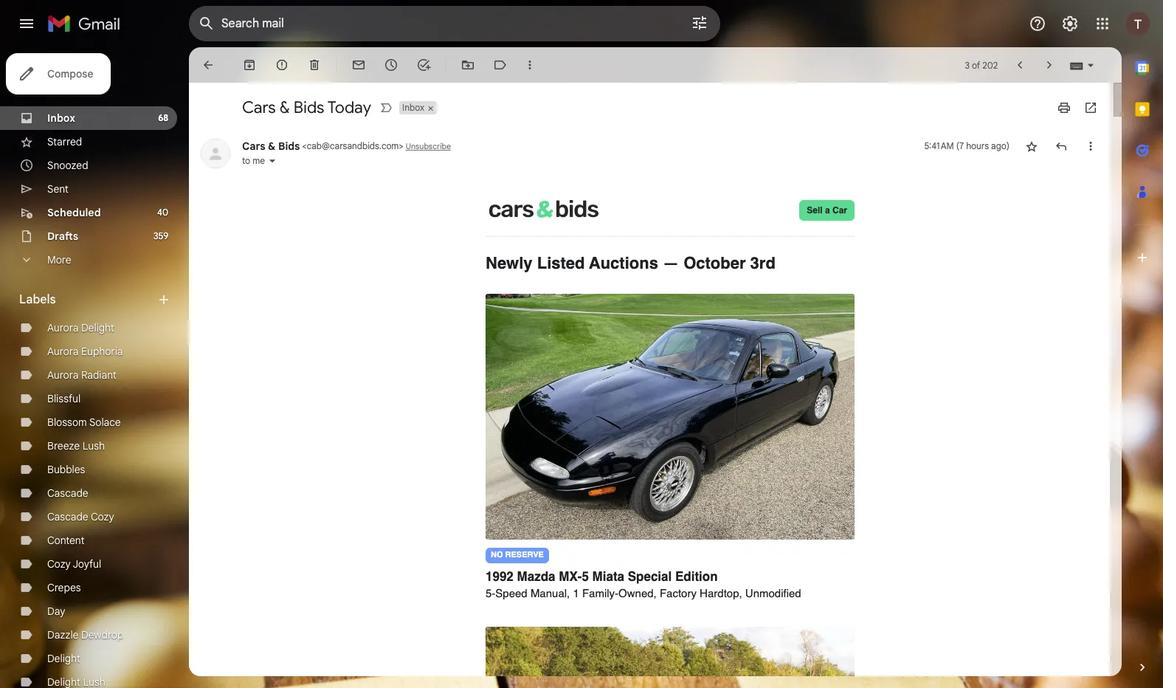 Task type: vqa. For each thing, say whether or not it's contained in the screenshot.
the leftmost )
no



Task type: locate. For each thing, give the bounding box(es) containing it.
bubbles link
[[47, 463, 85, 476]]

tab list
[[1122, 47, 1164, 635]]

0 vertical spatial aurora
[[47, 321, 79, 335]]

0 vertical spatial cars
[[242, 97, 276, 117]]

& down report spam image
[[280, 97, 290, 117]]

1992 mazda mx-5 miata special edition link
[[486, 569, 718, 584]]

0 horizontal spatial inbox
[[47, 112, 75, 125]]

dazzle dewdrop
[[47, 628, 124, 642]]

1 vertical spatial aurora
[[47, 345, 79, 358]]

car
[[833, 205, 848, 216]]

inbox inside button
[[403, 102, 425, 113]]

2 cascade from the top
[[47, 510, 88, 524]]

cozy
[[91, 510, 114, 524], [47, 558, 71, 571]]

>
[[399, 140, 404, 151]]

labels heading
[[19, 292, 157, 307]]

cars up to me
[[242, 140, 265, 153]]

1 vertical spatial cozy
[[47, 558, 71, 571]]

support image
[[1029, 15, 1047, 32]]

more
[[47, 253, 71, 267]]

unmodified
[[746, 587, 802, 600]]

1 vertical spatial cars
[[242, 140, 265, 153]]

compose button
[[6, 53, 111, 95]]

day
[[47, 605, 65, 618]]

snooze image
[[384, 58, 399, 72]]

0 vertical spatial cascade
[[47, 487, 88, 500]]

report spam image
[[275, 58, 289, 72]]

inbox button
[[400, 101, 426, 114]]

(7
[[957, 140, 965, 151]]

hours
[[967, 140, 990, 151]]

2 cars from the top
[[242, 140, 265, 153]]

3
[[965, 59, 970, 71]]

owned,
[[619, 587, 657, 600]]

bids left <
[[278, 140, 300, 153]]

aurora delight link
[[47, 321, 114, 335]]

68
[[158, 112, 168, 123]]

drafts link
[[47, 230, 78, 243]]

1 horizontal spatial delight
[[81, 321, 114, 335]]

5:41 am
[[925, 140, 955, 151]]

aurora for aurora euphoria
[[47, 345, 79, 358]]

1 horizontal spatial inbox
[[403, 102, 425, 113]]

cascade link
[[47, 487, 88, 500]]

1
[[573, 587, 580, 600]]

speed
[[496, 587, 528, 600]]

1 vertical spatial &
[[268, 140, 276, 153]]

delight up the euphoria
[[81, 321, 114, 335]]

breeze lush
[[47, 439, 105, 453]]

1 aurora from the top
[[47, 321, 79, 335]]

None search field
[[189, 6, 721, 41]]

1 vertical spatial delight
[[47, 652, 80, 665]]

aurora
[[47, 321, 79, 335], [47, 345, 79, 358], [47, 368, 79, 382]]

cars
[[242, 97, 276, 117], [242, 140, 265, 153]]

more button
[[0, 248, 177, 272]]

mark as unread image
[[352, 58, 366, 72]]

euphoria
[[81, 345, 123, 358]]

5-
[[486, 587, 496, 600]]

sell a car link
[[800, 200, 855, 221]]

advanced search options image
[[685, 8, 715, 38]]

1 cascade from the top
[[47, 487, 88, 500]]

cascade for cascade link
[[47, 487, 88, 500]]

cascade down bubbles
[[47, 487, 88, 500]]

bids
[[294, 97, 325, 117], [278, 140, 300, 153]]

compose
[[47, 67, 93, 80]]

3 aurora from the top
[[47, 368, 79, 382]]

0 vertical spatial bids
[[294, 97, 325, 117]]

october
[[684, 254, 746, 272]]

aurora up 'aurora euphoria' link
[[47, 321, 79, 335]]

cars down archive image
[[242, 97, 276, 117]]

newer image
[[1013, 58, 1028, 72]]

inbox up ">"
[[403, 102, 425, 113]]

inbox inside labels navigation
[[47, 112, 75, 125]]

labels image
[[493, 58, 508, 72]]

inbox
[[403, 102, 425, 113], [47, 112, 75, 125]]

today
[[328, 97, 372, 117]]

Search mail text field
[[222, 16, 650, 31]]

2 aurora from the top
[[47, 345, 79, 358]]

& for cars & bids today
[[280, 97, 290, 117]]

& for cars & bids < cab@carsandbids.com > unsubscribe
[[268, 140, 276, 153]]

newly
[[486, 254, 533, 272]]

1 vertical spatial cascade
[[47, 510, 88, 524]]

0 horizontal spatial &
[[268, 140, 276, 153]]

aurora down aurora delight link
[[47, 345, 79, 358]]

0 vertical spatial delight
[[81, 321, 114, 335]]

lush
[[82, 439, 105, 453]]

1 horizontal spatial &
[[280, 97, 290, 117]]

cascade
[[47, 487, 88, 500], [47, 510, 88, 524]]

&
[[280, 97, 290, 117], [268, 140, 276, 153]]

1 horizontal spatial cozy
[[91, 510, 114, 524]]

cozy joyful link
[[47, 558, 101, 571]]

cascade down cascade link
[[47, 510, 88, 524]]

unsubscribe
[[406, 142, 451, 151]]

inbox for 'inbox' button
[[403, 102, 425, 113]]

cars & bids today
[[242, 97, 372, 117]]

blossom solace
[[47, 416, 121, 429]]

drafts
[[47, 230, 78, 243]]

cars for cars & bids today
[[242, 97, 276, 117]]

breeze lush link
[[47, 439, 105, 453]]

& up show details 'icon'
[[268, 140, 276, 153]]

edition
[[676, 569, 718, 584]]

1992
[[486, 569, 514, 584]]

back to inbox image
[[201, 58, 216, 72]]

sent link
[[47, 182, 69, 196]]

delight down dazzle
[[47, 652, 80, 665]]

2 vertical spatial aurora
[[47, 368, 79, 382]]

blossom
[[47, 416, 87, 429]]

starred
[[47, 135, 82, 148]]

inbox for inbox link
[[47, 112, 75, 125]]

bids for today
[[294, 97, 325, 117]]

no reserve
[[491, 550, 544, 560]]

sell
[[807, 205, 823, 216]]

Not starred checkbox
[[1025, 139, 1040, 154]]

dazzle dewdrop link
[[47, 628, 124, 642]]

1 vertical spatial bids
[[278, 140, 300, 153]]

bubbles
[[47, 463, 85, 476]]

<
[[302, 140, 307, 151]]

bids up <
[[294, 97, 325, 117]]

radiant
[[81, 368, 117, 382]]

1 cars from the top
[[242, 97, 276, 117]]

blissful
[[47, 392, 81, 405]]

labels
[[19, 292, 56, 307]]

aurora up blissful link
[[47, 368, 79, 382]]

settings image
[[1062, 15, 1080, 32]]

cozy joyful
[[47, 558, 101, 571]]

inbox up starred link
[[47, 112, 75, 125]]

0 vertical spatial &
[[280, 97, 290, 117]]



Task type: describe. For each thing, give the bounding box(es) containing it.
special
[[628, 569, 672, 584]]

5
[[582, 569, 589, 584]]

a
[[826, 205, 831, 216]]

blossom solace link
[[47, 416, 121, 429]]

snoozed link
[[47, 159, 88, 172]]

crepes link
[[47, 581, 81, 594]]

5:41 am (7 hours ago)
[[925, 140, 1010, 151]]

scheduled link
[[47, 206, 101, 219]]

aurora for aurora radiant
[[47, 368, 79, 382]]

aurora for aurora delight
[[47, 321, 79, 335]]

auctions
[[589, 254, 659, 272]]

0 horizontal spatial delight
[[47, 652, 80, 665]]

40
[[157, 207, 168, 218]]

cars for cars & bids < cab@carsandbids.com > unsubscribe
[[242, 140, 265, 153]]

sell a car
[[807, 205, 848, 216]]

mx-
[[559, 569, 582, 584]]

scheduled
[[47, 206, 101, 219]]

3rd
[[751, 254, 776, 272]]

main menu image
[[18, 15, 35, 32]]

newly listed auctions — october 3rd
[[486, 254, 776, 272]]

add to tasks image
[[416, 58, 431, 72]]

5:41 am (7 hours ago) cell
[[925, 139, 1010, 154]]

miata
[[593, 569, 625, 584]]

family-
[[583, 587, 619, 600]]

to me
[[242, 155, 265, 166]]

of
[[973, 59, 981, 71]]

inbox link
[[47, 112, 75, 125]]

crepes
[[47, 581, 81, 594]]

blissful link
[[47, 392, 81, 405]]

cascade cozy
[[47, 510, 114, 524]]

move to image
[[461, 58, 476, 72]]

no
[[491, 550, 503, 560]]

solace
[[89, 416, 121, 429]]

aurora euphoria link
[[47, 345, 123, 358]]

cars & bids image
[[486, 196, 603, 222]]

manual,
[[531, 587, 570, 600]]

202
[[983, 59, 998, 71]]

aurora delight
[[47, 321, 114, 335]]

0 vertical spatial cozy
[[91, 510, 114, 524]]

starred link
[[47, 135, 82, 148]]

me
[[253, 155, 265, 166]]

content
[[47, 534, 85, 547]]

reserve
[[506, 550, 544, 560]]

delete image
[[307, 58, 322, 72]]

not starred image
[[1025, 139, 1040, 154]]

aurora radiant
[[47, 368, 117, 382]]

cascade for cascade cozy
[[47, 510, 88, 524]]

cars & bids cell
[[242, 140, 406, 153]]

ago)
[[992, 140, 1010, 151]]

cab@carsandbids.com
[[307, 140, 399, 151]]

cars & bids < cab@carsandbids.com > unsubscribe
[[242, 140, 451, 153]]

aurora euphoria
[[47, 345, 123, 358]]

day link
[[47, 605, 65, 618]]

delight link
[[47, 652, 80, 665]]

show details image
[[268, 157, 277, 165]]

cascade cozy link
[[47, 510, 114, 524]]

unsubscribe link
[[406, 142, 451, 151]]

aurora radiant link
[[47, 368, 117, 382]]

content link
[[47, 534, 85, 547]]

breeze
[[47, 439, 80, 453]]

359
[[154, 230, 168, 241]]

dazzle
[[47, 628, 79, 642]]

to
[[242, 155, 250, 166]]

search mail image
[[193, 10, 220, 37]]

—
[[663, 254, 679, 272]]

listed
[[537, 254, 585, 272]]

older image
[[1043, 58, 1057, 72]]

dewdrop
[[81, 628, 124, 642]]

3 of 202
[[965, 59, 998, 71]]

factory
[[660, 587, 697, 600]]

1992 mazda mx-5 miata special edition 5-speed manual, 1 family-owned, factory hardtop, unmodified
[[486, 569, 802, 600]]

0 horizontal spatial cozy
[[47, 558, 71, 571]]

select input tool image
[[1087, 60, 1096, 71]]

joyful
[[73, 558, 101, 571]]

gmail image
[[47, 9, 128, 38]]

labels navigation
[[0, 47, 189, 688]]

mazda
[[517, 569, 556, 584]]

bids for <
[[278, 140, 300, 153]]

archive image
[[242, 58, 257, 72]]

snoozed
[[47, 159, 88, 172]]

more image
[[523, 58, 538, 72]]



